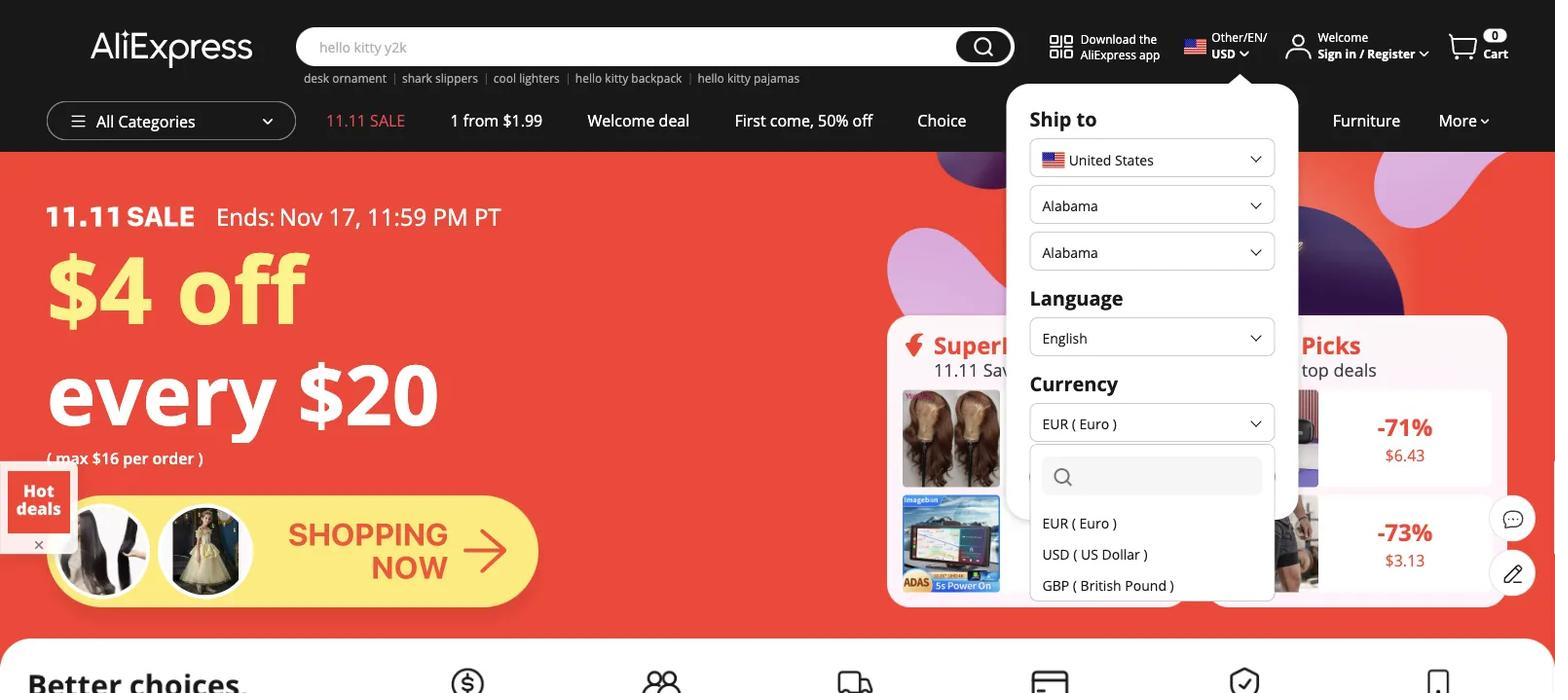 Task type: describe. For each thing, give the bounding box(es) containing it.
united states
[[1069, 151, 1154, 170]]

cart
[[1484, 46, 1509, 62]]

every $20 ( max $16 per order )
[[47, 337, 440, 469]]

pm
[[433, 201, 468, 232]]

other/
[[1212, 29, 1248, 45]]

2 eur from the top
[[1043, 514, 1069, 532]]

17,
[[329, 201, 361, 232]]

us
[[1081, 545, 1099, 563]]

ship
[[1030, 105, 1072, 132]]

pt
[[474, 201, 501, 232]]

( inside every $20 ( max $16 per order )
[[47, 448, 52, 469]]

) right $34.22
[[1113, 414, 1117, 433]]

gbp
[[1043, 576, 1070, 595]]

come,
[[770, 110, 814, 131]]

11:59
[[367, 201, 427, 232]]

$16
[[92, 448, 119, 469]]

11.11 top deals
[[1253, 358, 1377, 382]]

hello kitty pajamas
[[698, 70, 800, 86]]

$4
[[47, 225, 152, 351]]

0 horizontal spatial 11.11
[[326, 110, 366, 131]]

desk
[[304, 70, 329, 86]]

1 eur from the top
[[1043, 414, 1069, 433]]

choice
[[918, 110, 967, 131]]

gbp ( british pound )
[[1043, 576, 1174, 595]]

( right gbp
[[1073, 576, 1077, 595]]

hello kitty backpack
[[575, 70, 682, 86]]

1 from $1.99
[[450, 110, 543, 131]]

) right $57.84
[[1113, 514, 1117, 532]]

in
[[1346, 45, 1357, 61]]

cool
[[494, 70, 516, 86]]

kitty for pajamas
[[727, 70, 751, 86]]

) right dollar
[[1144, 545, 1148, 563]]

from
[[463, 110, 499, 131]]

pop picture image
[[8, 472, 70, 534]]

all categories
[[96, 111, 195, 132]]

$20
[[298, 337, 440, 450]]

first come, 50% off link
[[712, 101, 895, 140]]

per
[[123, 448, 148, 469]]

aliexpress
[[1081, 46, 1137, 62]]

1
[[450, 110, 459, 131]]

first come, 50% off
[[735, 110, 873, 131]]

download
[[1081, 30, 1137, 47]]

1 horizontal spatial superdeals
[[1087, 110, 1170, 131]]

ship to
[[1030, 105, 1097, 132]]

hello kitty backpack link
[[575, 70, 682, 86]]

0 cart
[[1484, 27, 1509, 62]]

71%
[[1385, 411, 1433, 443]]

superdeals link
[[1065, 101, 1192, 140]]

hello kitty pajamas link
[[698, 70, 800, 86]]

0
[[1492, 27, 1499, 43]]

welcome deal
[[588, 110, 690, 131]]

dollar
[[1102, 545, 1140, 563]]

top picks
[[1253, 329, 1361, 361]]

-73% $3.13
[[1378, 517, 1433, 571]]

1 from $1.99 link
[[428, 101, 565, 140]]

1 euro from the top
[[1080, 414, 1109, 433]]

deals
[[1334, 358, 1377, 382]]

kitty for backpack
[[605, 70, 628, 86]]

ends:
[[216, 201, 275, 232]]

welcome for welcome deal
[[588, 110, 655, 131]]

english
[[1043, 329, 1088, 347]]

plus
[[1012, 110, 1042, 131]]

$4 off
[[47, 225, 305, 351]]

-71% $6.43
[[1378, 411, 1433, 466]]

usd for usd
[[1212, 45, 1236, 61]]

furniture link
[[1311, 101, 1423, 140]]

11.11 for superdeals
[[934, 358, 979, 382]]

1 eur ( euro ) from the top
[[1043, 414, 1117, 433]]

1 alabama from the top
[[1043, 196, 1098, 215]]

categories
[[118, 111, 195, 132]]

ends: nov 17, 11:59 pm pt
[[216, 201, 501, 232]]

other/ en /
[[1212, 29, 1268, 45]]

top
[[1302, 358, 1329, 382]]

$34.22 link
[[903, 390, 1174, 487]]

cool lighters link
[[494, 70, 560, 86]]

language
[[1030, 284, 1124, 311]]

welcome for welcome
[[1318, 29, 1369, 45]]

united
[[1069, 151, 1112, 170]]

save
[[983, 358, 1021, 382]]

2 eur ( euro ) from the top
[[1043, 514, 1117, 532]]

every
[[47, 337, 276, 450]]

$6.43
[[1386, 445, 1425, 466]]

) inside every $20 ( max $16 per order )
[[198, 448, 203, 469]]

pajamas
[[754, 70, 800, 86]]

cool lighters
[[494, 70, 560, 86]]



Task type: vqa. For each thing, say whether or not it's contained in the screenshot.
fifth VAVR7JZ image from the bottom of the page
no



Task type: locate. For each thing, give the bounding box(es) containing it.
welcome
[[1318, 29, 1369, 45], [588, 110, 655, 131]]

0 vertical spatial alabama
[[1043, 196, 1098, 215]]

sign
[[1318, 45, 1343, 61]]

sale
[[370, 110, 405, 131]]

1 vertical spatial eur ( euro )
[[1043, 514, 1117, 532]]

1 horizontal spatial hello
[[698, 70, 724, 86]]

sign in / register
[[1318, 45, 1416, 61]]

0 horizontal spatial superdeals
[[934, 329, 1065, 361]]

2 - from the top
[[1378, 517, 1385, 548]]

register
[[1368, 45, 1416, 61]]

$57.84 link
[[903, 495, 1174, 593]]

desk ornament
[[304, 70, 387, 86]]

british
[[1081, 576, 1122, 595]]

$3.13
[[1386, 550, 1425, 571]]

slippers
[[435, 70, 478, 86]]

0 horizontal spatial kitty
[[605, 70, 628, 86]]

ornament
[[332, 70, 387, 86]]

( up usd ( us dollar )
[[1072, 514, 1076, 532]]

1 horizontal spatial /
[[1360, 45, 1365, 61]]

alabama down united
[[1043, 196, 1098, 215]]

max
[[56, 448, 88, 469]]

2 hello from the left
[[698, 70, 724, 86]]

icon image
[[903, 333, 926, 357], [1221, 333, 1245, 357]]

icon image for superdeals
[[903, 333, 926, 357]]

None button
[[956, 31, 1011, 62]]

hello
[[575, 70, 602, 86], [698, 70, 724, 86]]

eur ( euro ) down currency
[[1043, 414, 1117, 433]]

73%
[[1385, 517, 1433, 548]]

order
[[152, 448, 194, 469]]

2 alabama from the top
[[1043, 243, 1098, 262]]

11.11 left sale
[[326, 110, 366, 131]]

- inside -73% $3.13
[[1378, 517, 1385, 548]]

0 vertical spatial -
[[1378, 411, 1385, 443]]

11.11
[[326, 110, 366, 131], [934, 358, 979, 382], [1253, 358, 1297, 382]]

2 kitty from the left
[[727, 70, 751, 86]]

50%
[[818, 110, 849, 131]]

0 horizontal spatial icon image
[[903, 333, 926, 357]]

1 - from the top
[[1378, 411, 1385, 443]]

hello for hello kitty backpack
[[575, 70, 602, 86]]

kitty
[[605, 70, 628, 86], [727, 70, 751, 86]]

app
[[1140, 46, 1160, 62]]

0 horizontal spatial off
[[176, 225, 305, 351]]

shark slippers
[[402, 70, 478, 86]]

- for 73%
[[1378, 517, 1385, 548]]

2 horizontal spatial 11.11
[[1253, 358, 1297, 382]]

usd for usd ( us dollar )
[[1043, 545, 1070, 563]]

the
[[1140, 30, 1157, 47]]

kitty down hello kitty y2k text field
[[605, 70, 628, 86]]

1 horizontal spatial welcome
[[1318, 29, 1369, 45]]

alabama
[[1043, 196, 1098, 215], [1043, 243, 1098, 262]]

1 vertical spatial euro
[[1080, 514, 1109, 532]]

welcome up furniture
[[1318, 29, 1369, 45]]

usd left en
[[1212, 45, 1236, 61]]

choice link
[[895, 101, 989, 140]]

product image image
[[903, 390, 1000, 487], [1221, 390, 1319, 487], [903, 495, 1000, 593], [1221, 495, 1319, 593]]

1 vertical spatial welcome
[[588, 110, 655, 131]]

11.11 left save in the right of the page
[[934, 358, 979, 382]]

usd ( us dollar )
[[1043, 545, 1148, 563]]

- for 71%
[[1378, 411, 1385, 443]]

( left max
[[47, 448, 52, 469]]

0 vertical spatial welcome
[[1318, 29, 1369, 45]]

1 vertical spatial -
[[1378, 517, 1385, 548]]

) right order
[[198, 448, 203, 469]]

usd up gbp
[[1043, 545, 1070, 563]]

11.11 for top picks
[[1253, 358, 1297, 382]]

more
[[1439, 110, 1478, 131]]

en
[[1248, 29, 1263, 45]]

/ for in
[[1360, 45, 1365, 61]]

alabama up language
[[1043, 243, 1098, 262]]

1 vertical spatial eur
[[1043, 514, 1069, 532]]

hello kitty y2k text field
[[310, 37, 947, 56]]

eur down currency
[[1043, 414, 1069, 433]]

euro down currency
[[1080, 414, 1109, 433]]

1 horizontal spatial kitty
[[727, 70, 751, 86]]

1 vertical spatial superdeals
[[934, 329, 1065, 361]]

plus link
[[989, 101, 1065, 140]]

$57.84
[[1066, 523, 1108, 541]]

kitty left pajamas
[[727, 70, 751, 86]]

0 horizontal spatial hello
[[575, 70, 602, 86]]

eur ( euro ) up us
[[1043, 514, 1117, 532]]

0 vertical spatial superdeals
[[1087, 110, 1170, 131]]

superdeals up currency
[[934, 329, 1065, 361]]

close image
[[31, 538, 47, 553]]

( down currency
[[1072, 414, 1076, 433]]

1 vertical spatial usd
[[1043, 545, 1070, 563]]

/ for en
[[1263, 29, 1268, 45]]

euro
[[1080, 414, 1109, 433], [1080, 514, 1109, 532]]

nov
[[279, 201, 323, 232]]

0 vertical spatial euro
[[1080, 414, 1109, 433]]

1 vertical spatial alabama
[[1043, 243, 1098, 262]]

hello right lighters
[[575, 70, 602, 86]]

deal
[[659, 110, 690, 131]]

- inside -71% $6.43
[[1378, 411, 1385, 443]]

eur up usd ( us dollar )
[[1043, 514, 1069, 532]]

download the aliexpress app
[[1081, 30, 1160, 62]]

1 horizontal spatial off
[[853, 110, 873, 131]]

11.11 sale
[[326, 110, 405, 131]]

euro up usd ( us dollar )
[[1080, 514, 1109, 532]]

desk ornament link
[[304, 70, 387, 86]]

1 horizontal spatial 11.11
[[934, 358, 979, 382]]

0 vertical spatial usd
[[1212, 45, 1236, 61]]

welcome deal link
[[565, 101, 712, 140]]

hello for hello kitty pajamas
[[698, 70, 724, 86]]

-
[[1378, 411, 1385, 443], [1378, 517, 1385, 548]]

picks
[[1301, 329, 1361, 361]]

1 horizontal spatial usd
[[1212, 45, 1236, 61]]

to
[[1077, 105, 1097, 132]]

0 horizontal spatial /
[[1263, 29, 1268, 45]]

backpack
[[631, 70, 682, 86]]

1 kitty from the left
[[605, 70, 628, 86]]

shark slippers link
[[402, 70, 478, 86]]

2 icon image from the left
[[1221, 333, 1245, 357]]

11.11 sale link
[[304, 101, 428, 140]]

0 horizontal spatial usd
[[1043, 545, 1070, 563]]

superdeals
[[1087, 110, 1170, 131], [934, 329, 1065, 361]]

/
[[1263, 29, 1268, 45], [1360, 45, 1365, 61]]

currency
[[1030, 370, 1118, 397]]

1 icon image from the left
[[903, 333, 926, 357]]

eur ( euro )
[[1043, 414, 1117, 433], [1043, 514, 1117, 532]]

$1.99
[[503, 110, 543, 131]]

/ right other/
[[1263, 29, 1268, 45]]

None field
[[1043, 457, 1263, 496]]

off
[[853, 110, 873, 131], [176, 225, 305, 351]]

first
[[735, 110, 766, 131]]

/ right in
[[1360, 45, 1365, 61]]

0 vertical spatial eur
[[1043, 414, 1069, 433]]

hello right backpack
[[698, 70, 724, 86]]

0 vertical spatial eur ( euro )
[[1043, 414, 1117, 433]]

11.11 save big
[[934, 358, 1051, 382]]

$34.22
[[1066, 418, 1108, 436]]

11.11 left top
[[1253, 358, 1297, 382]]

) right pound
[[1170, 576, 1174, 595]]

2 euro from the top
[[1080, 514, 1109, 532]]

1 vertical spatial off
[[176, 225, 305, 351]]

states
[[1115, 151, 1154, 170]]

big
[[1026, 358, 1051, 382]]

0 vertical spatial off
[[853, 110, 873, 131]]

( left us
[[1074, 545, 1078, 563]]

1 horizontal spatial icon image
[[1221, 333, 1245, 357]]

lighters
[[519, 70, 560, 86]]

0 horizontal spatial welcome
[[588, 110, 655, 131]]

all
[[96, 111, 114, 132]]

furniture
[[1333, 110, 1401, 131]]

icon image for top picks
[[1221, 333, 1245, 357]]

1 hello from the left
[[575, 70, 602, 86]]

superdeals up states
[[1087, 110, 1170, 131]]

shark
[[402, 70, 432, 86]]

welcome down hello kitty backpack
[[588, 110, 655, 131]]

top
[[1253, 329, 1295, 361]]



